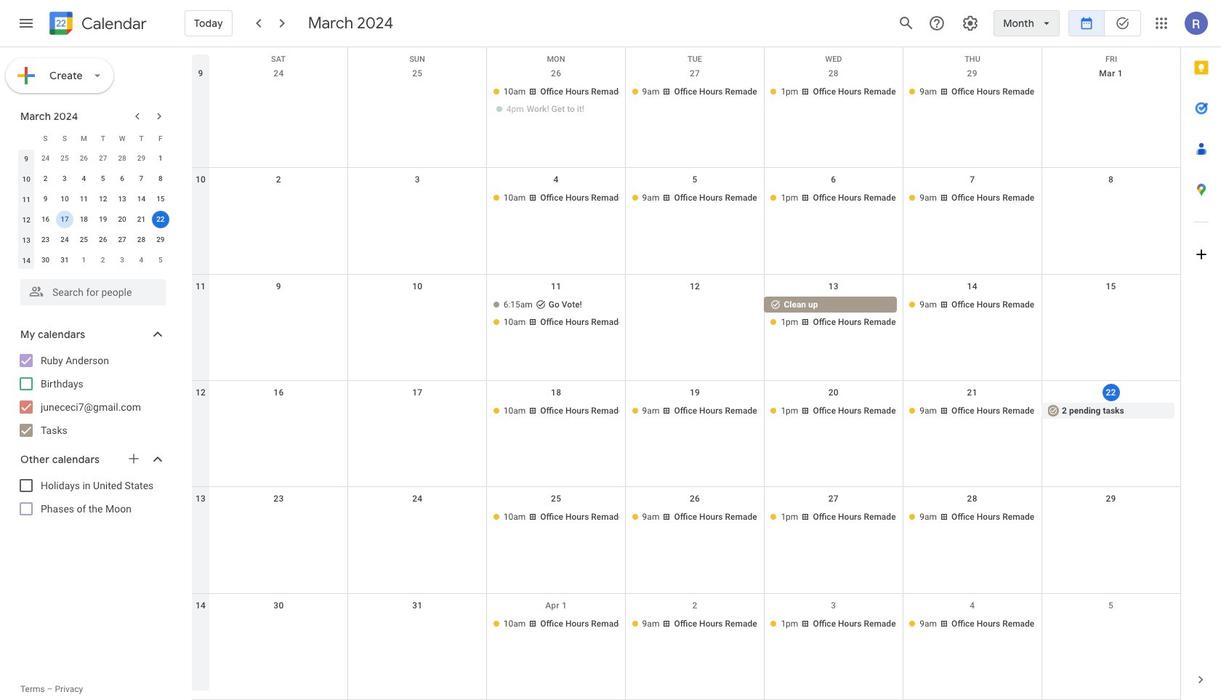 Task type: locate. For each thing, give the bounding box(es) containing it.
2 element
[[37, 170, 54, 188]]

9 element
[[37, 191, 54, 208]]

february 26 element
[[75, 150, 93, 167]]

settings menu image
[[962, 15, 980, 32]]

cell
[[209, 84, 348, 119], [348, 84, 487, 119], [487, 84, 626, 119], [1042, 84, 1181, 119], [209, 190, 348, 207], [348, 190, 487, 207], [1042, 190, 1181, 207], [55, 209, 74, 230], [151, 209, 170, 230], [209, 296, 348, 331], [348, 296, 487, 331], [487, 296, 626, 331], [626, 296, 765, 331], [765, 296, 903, 331], [1042, 296, 1181, 331], [209, 403, 348, 420], [348, 403, 487, 420], [209, 509, 348, 527], [348, 509, 487, 527], [1042, 509, 1181, 527], [209, 616, 348, 633], [348, 616, 487, 633], [1042, 616, 1181, 633]]

add other calendars image
[[127, 452, 141, 466]]

heading
[[79, 15, 147, 32]]

grid
[[192, 47, 1181, 700]]

27 element
[[113, 231, 131, 249]]

26 element
[[94, 231, 112, 249]]

row
[[192, 47, 1181, 69], [192, 62, 1181, 168], [17, 128, 170, 148], [17, 148, 170, 169], [192, 168, 1181, 275], [17, 169, 170, 189], [17, 189, 170, 209], [17, 209, 170, 230], [17, 230, 170, 250], [17, 250, 170, 271], [192, 275, 1181, 381], [192, 381, 1181, 487], [192, 487, 1181, 594], [192, 594, 1181, 700]]

march 2024 grid
[[14, 128, 170, 271]]

18 element
[[75, 211, 93, 228]]

5 element
[[94, 170, 112, 188]]

february 24 element
[[37, 150, 54, 167]]

None search field
[[0, 273, 180, 305]]

19 element
[[94, 211, 112, 228]]

row group
[[17, 148, 170, 271]]

Search for people text field
[[29, 279, 157, 305]]

tab list
[[1182, 47, 1222, 660]]

23 element
[[37, 231, 54, 249]]

column header
[[17, 128, 36, 148]]

25 element
[[75, 231, 93, 249]]

13 element
[[113, 191, 131, 208]]

calendar element
[[47, 9, 147, 41]]

8 element
[[152, 170, 169, 188]]

24 element
[[56, 231, 73, 249]]

22, today element
[[152, 211, 169, 228]]

april 4 element
[[133, 252, 150, 269]]

20 element
[[113, 211, 131, 228]]

28 element
[[133, 231, 150, 249]]

17 element
[[56, 211, 73, 228]]



Task type: describe. For each thing, give the bounding box(es) containing it.
april 5 element
[[152, 252, 169, 269]]

february 28 element
[[113, 150, 131, 167]]

6 element
[[113, 170, 131, 188]]

31 element
[[56, 252, 73, 269]]

main drawer image
[[17, 15, 35, 32]]

11 element
[[75, 191, 93, 208]]

3 element
[[56, 170, 73, 188]]

my calendars list
[[3, 349, 180, 442]]

7 element
[[133, 170, 150, 188]]

15 element
[[152, 191, 169, 208]]

16 element
[[37, 211, 54, 228]]

february 25 element
[[56, 150, 73, 167]]

1 element
[[152, 150, 169, 167]]

february 29 element
[[133, 150, 150, 167]]

heading inside calendar element
[[79, 15, 147, 32]]

4 element
[[75, 170, 93, 188]]

column header inside march 2024 grid
[[17, 128, 36, 148]]

april 1 element
[[75, 252, 93, 269]]

april 3 element
[[113, 252, 131, 269]]

29 element
[[152, 231, 169, 249]]

10 element
[[56, 191, 73, 208]]

12 element
[[94, 191, 112, 208]]

february 27 element
[[94, 150, 112, 167]]

april 2 element
[[94, 252, 112, 269]]

14 element
[[133, 191, 150, 208]]

other calendars list
[[3, 474, 180, 521]]

row group inside march 2024 grid
[[17, 148, 170, 271]]

30 element
[[37, 252, 54, 269]]

21 element
[[133, 211, 150, 228]]



Task type: vqa. For each thing, say whether or not it's contained in the screenshot.
TAB LIST
yes



